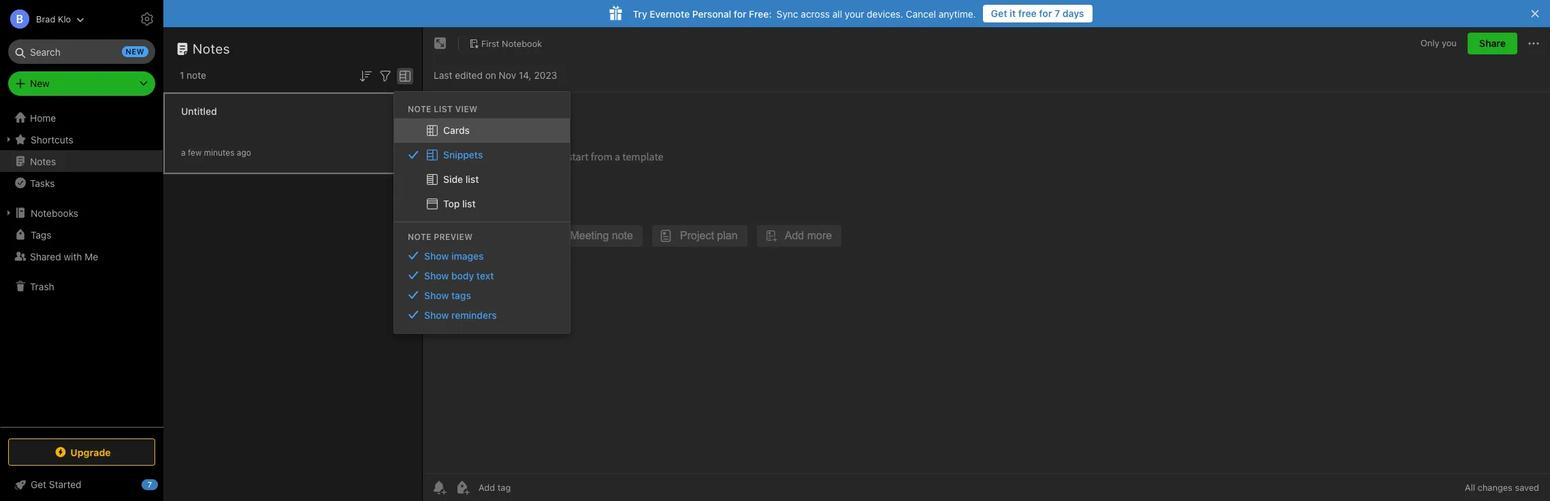 Task type: vqa. For each thing, say whether or not it's contained in the screenshot.
Preferences
no



Task type: locate. For each thing, give the bounding box(es) containing it.
1
[[180, 69, 184, 81]]

you
[[1442, 38, 1457, 49]]

get inside get it free for 7 days "button"
[[991, 7, 1008, 19]]

side list
[[443, 174, 479, 185]]

show down note preview
[[424, 250, 449, 262]]

add a reminder image
[[431, 480, 447, 496]]

list right side
[[466, 174, 479, 185]]

1 dropdown list menu from the top
[[394, 118, 570, 216]]

dropdown list menu containing show images
[[394, 246, 570, 325]]

1 horizontal spatial 7
[[1055, 7, 1061, 19]]

7 left days
[[1055, 7, 1061, 19]]

show reminders
[[424, 310, 497, 321]]

1 horizontal spatial for
[[1040, 7, 1053, 19]]

new
[[30, 78, 50, 89]]

try evernote personal for free: sync across all your devices. cancel anytime.
[[633, 8, 976, 19]]

for inside "button"
[[1040, 7, 1053, 19]]

1 horizontal spatial notes
[[193, 41, 230, 57]]

note
[[408, 104, 432, 114], [408, 232, 432, 242]]

cards
[[443, 124, 470, 136]]

2 dropdown list menu from the top
[[394, 246, 570, 325]]

shared
[[30, 251, 61, 263]]

notes up note
[[193, 41, 230, 57]]

evernote
[[650, 8, 690, 19]]

reminders
[[452, 310, 497, 321]]

0 vertical spatial get
[[991, 7, 1008, 19]]

show for show tags
[[424, 290, 449, 302]]

untitled
[[181, 105, 217, 117]]

1 vertical spatial 7
[[148, 481, 152, 490]]

anytime.
[[939, 8, 976, 19]]

0 horizontal spatial 7
[[148, 481, 152, 490]]

saved
[[1516, 483, 1540, 494]]

notes
[[193, 41, 230, 57], [30, 156, 56, 167]]

shortcuts button
[[0, 129, 163, 151]]

0 horizontal spatial notes
[[30, 156, 56, 167]]

dropdown list menu
[[394, 118, 570, 216], [394, 246, 570, 325]]

show tags
[[424, 290, 471, 302]]

Help and Learning task checklist field
[[0, 475, 163, 496]]

with
[[64, 251, 82, 263]]

brad
[[36, 13, 55, 24]]

get
[[991, 7, 1008, 19], [31, 479, 46, 491]]

show inside "link"
[[424, 270, 449, 282]]

2023
[[534, 69, 557, 81]]

7 inside "button"
[[1055, 7, 1061, 19]]

new search field
[[18, 40, 148, 64]]

share button
[[1468, 33, 1518, 54]]

free
[[1019, 7, 1037, 19]]

note left list
[[408, 104, 432, 114]]

for left free:
[[734, 8, 747, 19]]

show down the show tags
[[424, 310, 449, 321]]

preview
[[434, 232, 473, 242]]

top
[[443, 198, 460, 210]]

show body text link
[[394, 266, 570, 286]]

Sort options field
[[358, 67, 374, 84]]

7 inside "help and learning task checklist" field
[[148, 481, 152, 490]]

get inside "help and learning task checklist" field
[[31, 479, 46, 491]]

notebooks link
[[0, 202, 163, 224]]

0 horizontal spatial get
[[31, 479, 46, 491]]

get left started
[[31, 479, 46, 491]]

note left 'preview'
[[408, 232, 432, 242]]

2 for from the left
[[734, 8, 747, 19]]

notes link
[[0, 151, 163, 172]]

note
[[187, 69, 206, 81]]

last edited on nov 14, 2023
[[434, 69, 557, 81]]

note preview
[[408, 232, 473, 242]]

More actions field
[[1526, 33, 1543, 54]]

3 show from the top
[[424, 290, 449, 302]]

show for show body text
[[424, 270, 449, 282]]

note list view
[[408, 104, 478, 114]]

trash
[[30, 281, 54, 293]]

show for show images
[[424, 250, 449, 262]]

for for free:
[[734, 8, 747, 19]]

1 for from the left
[[1040, 7, 1053, 19]]

get started
[[31, 479, 81, 491]]

show up the show tags
[[424, 270, 449, 282]]

list
[[466, 174, 479, 185], [462, 198, 476, 210]]

get for get it free for 7 days
[[991, 7, 1008, 19]]

1 vertical spatial list
[[462, 198, 476, 210]]

1 show from the top
[[424, 250, 449, 262]]

first
[[481, 38, 500, 49]]

started
[[49, 479, 81, 491]]

1 vertical spatial dropdown list menu
[[394, 246, 570, 325]]

get for get started
[[31, 479, 46, 491]]

0 vertical spatial list
[[466, 174, 479, 185]]

2 note from the top
[[408, 232, 432, 242]]

show images
[[424, 250, 484, 262]]

0 vertical spatial 7
[[1055, 7, 1061, 19]]

2 show from the top
[[424, 270, 449, 282]]

list right top
[[462, 198, 476, 210]]

get it free for 7 days
[[991, 7, 1085, 19]]

body
[[452, 270, 474, 282]]

click to collapse image
[[158, 477, 169, 493]]

for right 'free'
[[1040, 7, 1053, 19]]

add tag image
[[454, 480, 471, 496]]

0 horizontal spatial for
[[734, 8, 747, 19]]

1 note from the top
[[408, 104, 432, 114]]

trash link
[[0, 276, 163, 298]]

for
[[1040, 7, 1053, 19], [734, 8, 747, 19]]

notes up tasks
[[30, 156, 56, 167]]

0 vertical spatial note
[[408, 104, 432, 114]]

tree containing home
[[0, 107, 163, 427]]

text
[[477, 270, 494, 282]]

side
[[443, 174, 463, 185]]

all changes saved
[[1466, 483, 1540, 494]]

snippets
[[443, 149, 483, 161]]

0 vertical spatial dropdown list menu
[[394, 118, 570, 216]]

shared with me
[[30, 251, 98, 263]]

settings image
[[139, 11, 155, 27]]

tree
[[0, 107, 163, 427]]

1 vertical spatial note
[[408, 232, 432, 242]]

7 left click to collapse image
[[148, 481, 152, 490]]

7
[[1055, 7, 1061, 19], [148, 481, 152, 490]]

get left the it
[[991, 7, 1008, 19]]

1 vertical spatial get
[[31, 479, 46, 491]]

1 horizontal spatial get
[[991, 7, 1008, 19]]

new
[[126, 47, 144, 56]]

edited
[[455, 69, 483, 81]]

show left tags
[[424, 290, 449, 302]]

4 show from the top
[[424, 310, 449, 321]]

last
[[434, 69, 453, 81]]

list
[[434, 104, 453, 114]]



Task type: describe. For each thing, give the bounding box(es) containing it.
snippets link
[[394, 143, 570, 167]]

tasks
[[30, 177, 55, 189]]

Add tag field
[[477, 482, 580, 494]]

Account field
[[0, 5, 85, 33]]

show tags link
[[394, 286, 570, 306]]

dropdown list menu containing cards
[[394, 118, 570, 216]]

notebooks
[[31, 207, 78, 219]]

side list link
[[394, 167, 570, 192]]

view
[[455, 104, 478, 114]]

upgrade button
[[8, 439, 155, 467]]

Add filters field
[[377, 67, 394, 84]]

a few minutes ago
[[181, 147, 251, 158]]

show reminders link
[[394, 306, 570, 325]]

try
[[633, 8, 647, 19]]

first notebook
[[481, 38, 542, 49]]

across
[[801, 8, 830, 19]]

1 vertical spatial notes
[[30, 156, 56, 167]]

new button
[[8, 72, 155, 96]]

home
[[30, 112, 56, 124]]

klo
[[58, 13, 71, 24]]

shared with me link
[[0, 246, 163, 268]]

tags button
[[0, 224, 163, 246]]

tasks button
[[0, 172, 163, 194]]

home link
[[0, 107, 163, 129]]

expand note image
[[432, 35, 449, 52]]

top list
[[443, 198, 476, 210]]

show images link
[[394, 246, 570, 266]]

first notebook button
[[464, 34, 547, 53]]

days
[[1063, 7, 1085, 19]]

few
[[188, 147, 202, 158]]

upgrade
[[70, 447, 111, 459]]

personal
[[693, 8, 732, 19]]

for for 7
[[1040, 7, 1053, 19]]

all
[[833, 8, 843, 19]]

0 vertical spatial notes
[[193, 41, 230, 57]]

cards menu item
[[394, 118, 570, 143]]

more actions image
[[1526, 35, 1543, 52]]

nov
[[499, 69, 516, 81]]

note for note list view
[[408, 104, 432, 114]]

tags
[[31, 229, 51, 241]]

only you
[[1421, 38, 1457, 49]]

list for side list
[[466, 174, 479, 185]]

show body text
[[424, 270, 494, 282]]

cards link
[[394, 118, 570, 143]]

images
[[452, 250, 484, 262]]

a
[[181, 147, 186, 158]]

brad klo
[[36, 13, 71, 24]]

it
[[1010, 7, 1016, 19]]

show for show reminders
[[424, 310, 449, 321]]

ago
[[237, 147, 251, 158]]

changes
[[1478, 483, 1513, 494]]

all
[[1466, 483, 1476, 494]]

tags
[[452, 290, 471, 302]]

share
[[1480, 37, 1506, 49]]

get it free for 7 days button
[[983, 5, 1093, 22]]

top list link
[[394, 192, 570, 216]]

sync
[[777, 8, 799, 19]]

14,
[[519, 69, 532, 81]]

Search text field
[[18, 40, 146, 64]]

devices.
[[867, 8, 904, 19]]

your
[[845, 8, 865, 19]]

note for note preview
[[408, 232, 432, 242]]

add filters image
[[377, 68, 394, 84]]

notebook
[[502, 38, 542, 49]]

Note Editor text field
[[423, 93, 1551, 474]]

minutes
[[204, 147, 235, 158]]

note window element
[[423, 27, 1551, 502]]

free:
[[749, 8, 772, 19]]

on
[[485, 69, 496, 81]]

list for top list
[[462, 198, 476, 210]]

1 note
[[180, 69, 206, 81]]

cancel
[[906, 8, 936, 19]]

View options field
[[394, 67, 413, 84]]

expand notebooks image
[[3, 208, 14, 219]]

only
[[1421, 38, 1440, 49]]

me
[[85, 251, 98, 263]]

shortcuts
[[31, 134, 73, 145]]



